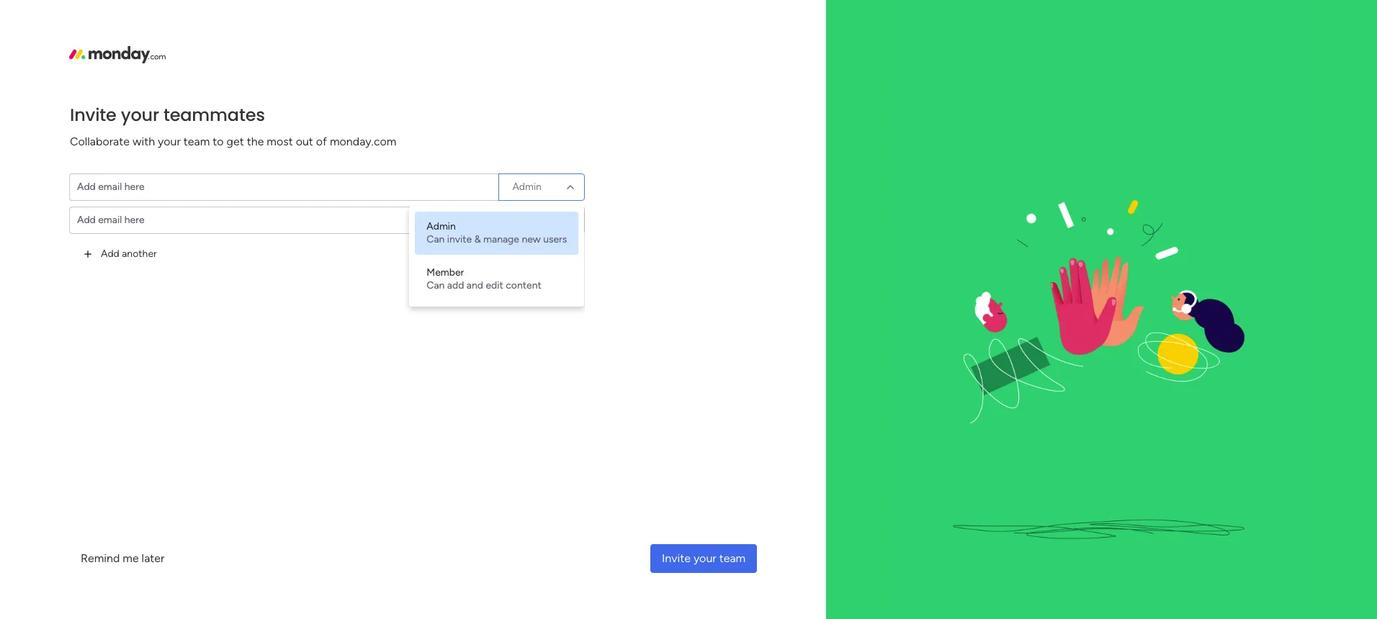 Task type: vqa. For each thing, say whether or not it's contained in the screenshot.
Filter
no



Task type: describe. For each thing, give the bounding box(es) containing it.
project
[[305, 264, 343, 277]]

team
[[1162, 189, 1188, 202]]

member
[[427, 266, 464, 278]]

work
[[302, 287, 324, 300]]

browse
[[17, 114, 50, 127]]

collaborate
[[70, 134, 130, 148]]

admin inside admin can invite & manage new users
[[427, 220, 456, 232]]

join
[[110, 262, 126, 274]]

user menu image
[[1316, 9, 1333, 26]]

member can add and edit content
[[427, 266, 542, 291]]

content
[[506, 279, 542, 291]]

1 vertical spatial get
[[1138, 519, 1156, 533]]

install
[[1133, 226, 1161, 239]]

management
[[326, 287, 386, 300]]

install our mobile app link
[[1133, 224, 1313, 240]]

add
[[447, 279, 464, 291]]

another
[[122, 247, 157, 260]]

admin can invite & manage new users
[[427, 220, 567, 245]]

add to favorites image
[[451, 263, 465, 278]]

0 vertical spatial workspace
[[56, 193, 105, 206]]

of
[[316, 134, 327, 148]]

install our mobile app
[[1133, 226, 1239, 239]]

new
[[522, 233, 541, 245]]

members
[[1191, 189, 1236, 202]]

request to join
[[58, 262, 126, 274]]

Search in workspace field
[[30, 143, 120, 160]]

join
[[26, 209, 45, 222]]

me
[[123, 552, 139, 566]]

invite team members (0/1)
[[1133, 189, 1262, 202]]

this workspace is empty. join this workspace to create content.
[[26, 193, 158, 237]]

app
[[1219, 226, 1239, 239]]

to inside this workspace is empty. join this workspace to create content.
[[117, 209, 127, 222]]

add
[[101, 247, 119, 260]]

empty.
[[117, 193, 148, 206]]

out
[[296, 134, 313, 148]]

invite your team
[[662, 552, 746, 566]]

workspaces
[[52, 114, 106, 127]]

invite for invite your teammates
[[70, 103, 116, 126]]

most
[[267, 134, 293, 148]]

2 add email here email field from the top
[[69, 206, 499, 234]]

team inside "button"
[[719, 552, 746, 566]]

monday.com
[[330, 134, 397, 148]]

browse workspaces button
[[10, 109, 143, 132]]

invite
[[447, 233, 472, 245]]

can for can invite & manage new users
[[427, 233, 445, 245]]

>
[[388, 287, 395, 300]]

remind me later button
[[69, 545, 176, 573]]

remind
[[81, 552, 120, 566]]

this
[[36, 193, 54, 206]]

manage
[[483, 233, 519, 245]]

collaborate with your team to get the most out of monday.com
[[70, 134, 397, 148]]

1 vertical spatial workspace
[[66, 209, 115, 222]]

invite for invite team members (0/1)
[[1133, 189, 1159, 202]]

complete profile link
[[1118, 206, 1313, 222]]



Task type: locate. For each thing, give the bounding box(es) containing it.
2 vertical spatial your
[[694, 552, 717, 566]]

0 vertical spatial team
[[184, 134, 210, 148]]

2 vertical spatial workspace
[[421, 287, 470, 300]]

Add email here email field
[[69, 173, 499, 201], [69, 206, 499, 234]]

your inside "button"
[[694, 552, 717, 566]]

workspace
[[56, 193, 105, 206], [66, 209, 115, 222], [421, 287, 470, 300]]

0 vertical spatial to
[[213, 134, 224, 148]]

this
[[47, 209, 64, 222]]

workspace up content.
[[66, 209, 115, 222]]

0 vertical spatial invite
[[70, 103, 116, 126]]

main
[[397, 287, 419, 300]]

invite
[[70, 103, 116, 126], [1133, 189, 1159, 202], [662, 552, 691, 566]]

management
[[346, 264, 416, 277]]

2 horizontal spatial to
[[213, 134, 224, 148]]

0 vertical spatial can
[[427, 233, 445, 245]]

1 vertical spatial to
[[117, 209, 127, 222]]

add another
[[101, 247, 157, 260]]

browse workspaces
[[17, 114, 106, 127]]

your
[[121, 103, 159, 126], [158, 134, 181, 148], [694, 552, 717, 566]]

0 horizontal spatial team
[[184, 134, 210, 148]]

0 vertical spatial &
[[475, 233, 481, 245]]

1 vertical spatial invite
[[1133, 189, 1159, 202]]

(0/1)
[[1239, 189, 1262, 202]]

templates image image
[[1109, 311, 1300, 410]]

0 horizontal spatial to
[[97, 262, 107, 274]]

inspired
[[1159, 519, 1200, 533]]

get
[[227, 134, 244, 148], [1138, 519, 1156, 533]]

invite your teammates
[[70, 103, 265, 126]]

2 horizontal spatial invite
[[1133, 189, 1159, 202]]

to inside invite your teammates dialog
[[213, 134, 224, 148]]

to down teammates
[[213, 134, 224, 148]]

get inside invite your teammates dialog
[[227, 134, 244, 148]]

invite inside "button"
[[662, 552, 691, 566]]

later
[[142, 552, 165, 566]]

0 horizontal spatial get
[[227, 134, 244, 148]]

can down member
[[427, 279, 445, 291]]

content.
[[73, 225, 111, 237]]

invite your teammates dialog
[[0, 0, 1377, 620]]

1 horizontal spatial to
[[117, 209, 127, 222]]

getting started element
[[1096, 546, 1313, 604]]

1 horizontal spatial team
[[719, 552, 746, 566]]

create
[[129, 209, 158, 222]]

project management
[[305, 264, 416, 277]]

0 horizontal spatial invite
[[70, 103, 116, 126]]

1 vertical spatial team
[[719, 552, 746, 566]]

profile
[[1183, 207, 1214, 220]]

to
[[213, 134, 224, 148], [117, 209, 127, 222], [97, 262, 107, 274]]

invite team members (0/1) link
[[1133, 188, 1313, 204]]

to inside button
[[97, 262, 107, 274]]

1 horizontal spatial invite
[[662, 552, 691, 566]]

add another button
[[69, 240, 168, 268]]

our
[[1163, 226, 1182, 239]]

your for invite your team
[[694, 552, 717, 566]]

teammates
[[164, 103, 265, 126]]

0 vertical spatial add email here email field
[[69, 173, 499, 201]]

1 vertical spatial your
[[158, 134, 181, 148]]

to down empty.
[[117, 209, 127, 222]]

0 horizontal spatial &
[[475, 233, 481, 245]]

admin
[[513, 180, 542, 193], [513, 214, 542, 226], [427, 220, 456, 232]]

can inside admin can invite & manage new users
[[427, 233, 445, 245]]

& right invite
[[475, 233, 481, 245]]

and
[[467, 279, 483, 291]]

logo image
[[69, 46, 166, 63]]

& inside admin can invite & manage new users
[[475, 233, 481, 245]]

0 vertical spatial your
[[121, 103, 159, 126]]

is
[[107, 193, 114, 206]]

workspace up "this"
[[56, 193, 105, 206]]

invite your team button
[[651, 545, 757, 573]]

get left the
[[227, 134, 244, 148]]

1 can from the top
[[427, 233, 445, 245]]

remind me later
[[81, 552, 165, 566]]

get left "inspired"
[[1138, 519, 1156, 533]]

learn & get inspired
[[1096, 519, 1200, 533]]

invite your team image
[[890, 0, 1313, 620]]

complete profile
[[1133, 207, 1214, 220]]

2 vertical spatial to
[[97, 262, 107, 274]]

request
[[58, 262, 95, 274]]

can
[[427, 233, 445, 245], [427, 279, 445, 291]]

edit
[[486, 279, 503, 291]]

work management > main workspace
[[302, 287, 470, 300]]

can for can add and edit content
[[427, 279, 445, 291]]

workspace down member
[[421, 287, 470, 300]]

complete
[[1133, 207, 1180, 220]]

0 vertical spatial get
[[227, 134, 244, 148]]

1 vertical spatial can
[[427, 279, 445, 291]]

&
[[475, 233, 481, 245], [1128, 519, 1136, 533]]

add email here email field down "most"
[[69, 173, 499, 201]]

the
[[247, 134, 264, 148]]

users
[[543, 233, 567, 245]]

1 add email here email field from the top
[[69, 173, 499, 201]]

1 vertical spatial &
[[1128, 519, 1136, 533]]

2 vertical spatial invite
[[662, 552, 691, 566]]

& right learn
[[1128, 519, 1136, 533]]

can left invite
[[427, 233, 445, 245]]

request to join button
[[52, 257, 132, 280]]

mobile
[[1184, 226, 1217, 239]]

to left join
[[97, 262, 107, 274]]

your for invite your teammates
[[121, 103, 159, 126]]

team
[[184, 134, 210, 148], [719, 552, 746, 566]]

can inside member can add and edit content
[[427, 279, 445, 291]]

circle o image
[[1118, 209, 1127, 220]]

learn
[[1096, 519, 1125, 533]]

1 vertical spatial add email here email field
[[69, 206, 499, 234]]

1 horizontal spatial &
[[1128, 519, 1136, 533]]

add email here email field up project
[[69, 206, 499, 234]]

invite for invite your team
[[662, 552, 691, 566]]

1 horizontal spatial get
[[1138, 519, 1156, 533]]

2 can from the top
[[427, 279, 445, 291]]

with
[[132, 134, 155, 148]]



